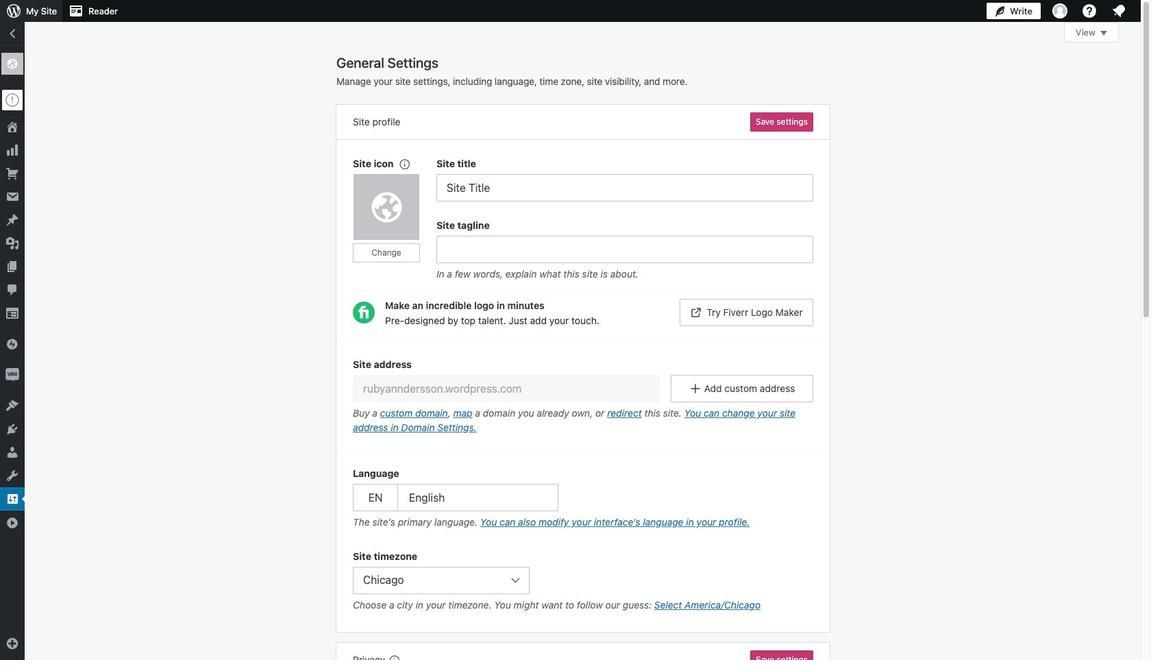 Task type: describe. For each thing, give the bounding box(es) containing it.
2 img image from the top
[[5, 368, 19, 382]]

fiverr small logo image
[[353, 302, 375, 324]]

more information image
[[388, 654, 400, 660]]

manage your notifications image
[[1111, 3, 1128, 19]]



Task type: vqa. For each thing, say whether or not it's contained in the screenshot.
Nov related to Nov 8
no



Task type: locate. For each thing, give the bounding box(es) containing it.
img image
[[5, 337, 19, 351], [5, 368, 19, 382]]

1 vertical spatial img image
[[5, 368, 19, 382]]

0 vertical spatial img image
[[5, 337, 19, 351]]

group
[[353, 156, 437, 284], [437, 156, 814, 202], [437, 218, 814, 284], [337, 340, 830, 450], [353, 466, 814, 533], [353, 549, 814, 616]]

main content
[[337, 22, 1119, 660]]

more information image
[[398, 157, 410, 170]]

closed image
[[1101, 31, 1108, 36]]

None text field
[[437, 174, 814, 202], [437, 236, 814, 263], [353, 375, 660, 402], [437, 174, 814, 202], [437, 236, 814, 263], [353, 375, 660, 402]]

1 img image from the top
[[5, 337, 19, 351]]

my profile image
[[1053, 3, 1068, 19]]

help image
[[1082, 3, 1098, 19]]



